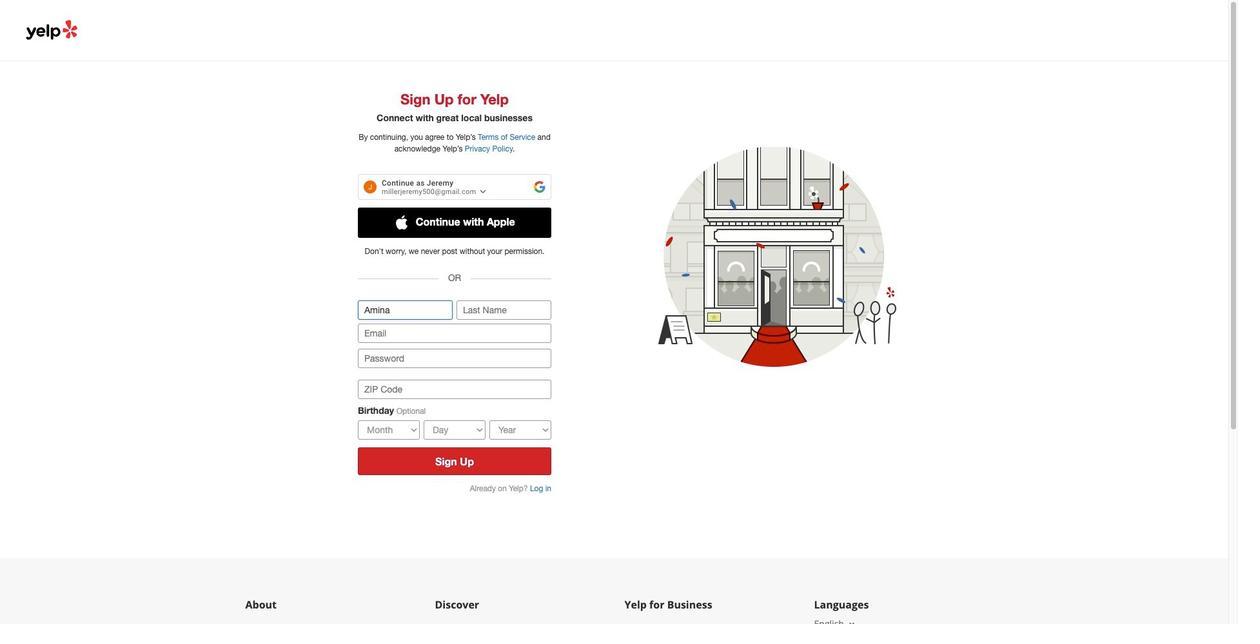 Task type: vqa. For each thing, say whether or not it's contained in the screenshot.
FIND field
no



Task type: describe. For each thing, give the bounding box(es) containing it.
Email email field
[[358, 324, 551, 343]]

First Name text field
[[358, 301, 453, 320]]



Task type: locate. For each thing, give the bounding box(es) containing it.
Last Name text field
[[457, 301, 551, 320]]

16 chevron down v2 image
[[847, 619, 857, 624]]

Password password field
[[358, 349, 551, 368]]

ZIP Code text field
[[358, 380, 551, 399]]



